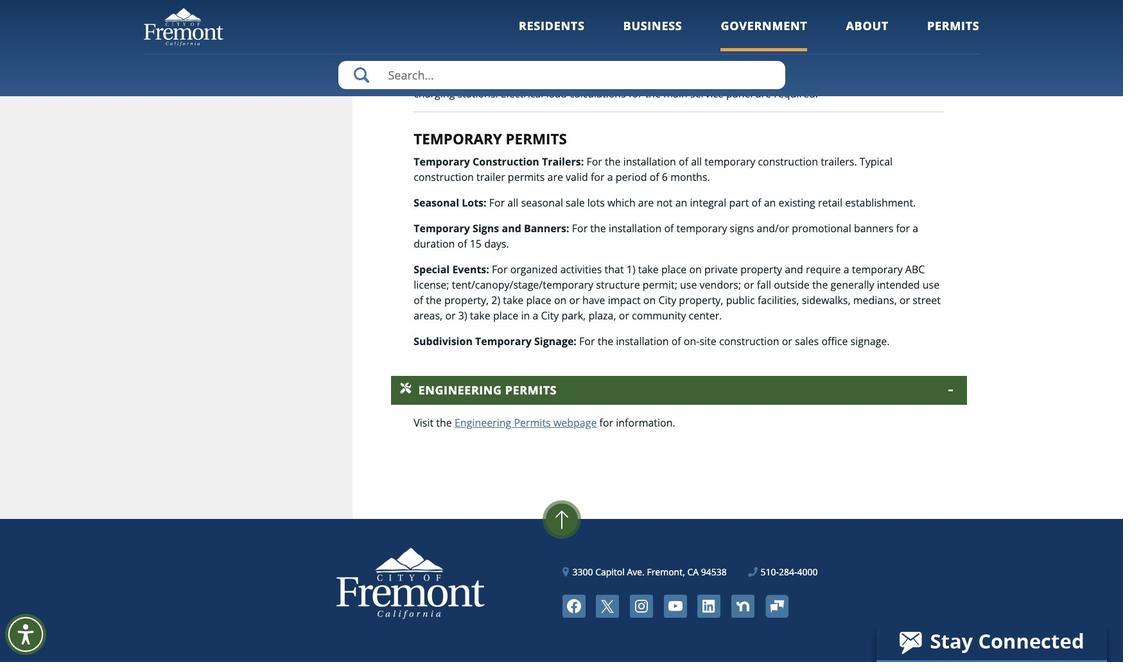 Task type: vqa. For each thing, say whether or not it's contained in the screenshot.
Footer Li Icon at the right of the page
yes



Task type: locate. For each thing, give the bounding box(es) containing it.
integral
[[690, 196, 726, 210]]

take right 2)
[[503, 293, 524, 307]]

a left period
[[607, 170, 613, 184]]

construction up seasonal
[[414, 170, 474, 184]]

intended
[[877, 278, 920, 292]]

not
[[657, 196, 673, 210]]

sidewalks,
[[802, 293, 851, 307]]

separate
[[555, 71, 597, 86]]

for
[[729, 71, 743, 86], [629, 87, 642, 101], [591, 170, 605, 184], [896, 221, 910, 236], [600, 416, 613, 430]]

on
[[689, 263, 702, 277], [554, 293, 567, 307], [643, 293, 656, 307]]

center.
[[689, 309, 722, 323]]

construction
[[758, 155, 818, 169], [414, 170, 474, 184], [719, 334, 779, 349]]

permits
[[414, 4, 450, 18], [927, 18, 980, 33], [505, 383, 557, 398], [514, 416, 551, 430]]

temporary for for the installation of temporary signs and/or promotional banners for a duration of 15 days.
[[414, 221, 470, 236]]

temporary
[[705, 155, 755, 169], [677, 221, 727, 236], [852, 263, 903, 277]]

trailers:
[[542, 155, 584, 169]]

capitol
[[595, 566, 625, 579]]

footer fb icon image
[[562, 595, 585, 618]]

are down trailers:
[[547, 170, 563, 184]]

of right the part
[[752, 196, 761, 210]]

510-284-4000
[[761, 566, 818, 579]]

1 vertical spatial take
[[503, 293, 524, 307]]

1 horizontal spatial city
[[658, 293, 676, 307]]

or
[[744, 278, 754, 292], [569, 293, 580, 307], [900, 293, 910, 307], [445, 309, 456, 323], [619, 309, 629, 323], [782, 334, 792, 349]]

permits up engineering permits webpage 'link'
[[505, 383, 557, 398]]

for down sale
[[572, 221, 588, 236]]

place
[[661, 263, 687, 277], [526, 293, 552, 307], [493, 309, 518, 323]]

the up panel
[[746, 71, 762, 86]]

for left more
[[456, 4, 472, 18]]

are
[[756, 87, 771, 101], [547, 170, 563, 184], [638, 196, 654, 210]]

banners:
[[524, 221, 569, 236]]

installation inside for the installation of temporary signs and/or promotional banners for a duration of 15 days.
[[609, 221, 662, 236]]

the up business
[[648, 4, 664, 18]]

or up park,
[[569, 293, 580, 307]]

a right in
[[533, 309, 538, 323]]

on left private
[[689, 263, 702, 277]]

property, up center.
[[679, 293, 723, 307]]

business link
[[623, 18, 682, 51]]

of up areas,
[[414, 293, 423, 307]]

2 . from the left
[[710, 4, 713, 18]]

a up generally
[[844, 263, 849, 277]]

temporary up intended
[[852, 263, 903, 277]]

2)
[[491, 293, 500, 307]]

days.
[[484, 237, 509, 251]]

organized
[[510, 263, 558, 277]]

place down 2)
[[493, 309, 518, 323]]

an up and/or
[[764, 196, 776, 210]]

residents link
[[519, 18, 585, 51]]

engineering permits
[[418, 383, 557, 398]]

webpage
[[667, 4, 710, 18], [553, 416, 597, 430]]

and up outside
[[785, 263, 803, 277]]

and up days.
[[502, 221, 521, 236]]

engineering
[[418, 383, 502, 398], [455, 416, 511, 430]]

the
[[648, 4, 664, 18], [746, 71, 762, 86], [645, 87, 661, 101], [605, 155, 621, 169], [590, 221, 606, 236], [812, 278, 828, 292], [426, 293, 442, 307], [598, 334, 613, 349], [436, 416, 452, 430]]

1 horizontal spatial take
[[503, 293, 524, 307]]

electrical
[[501, 87, 543, 101]]

use
[[680, 278, 697, 292], [923, 278, 940, 292]]

the down require
[[812, 278, 828, 292]]

0 horizontal spatial place
[[493, 309, 518, 323]]

of left electrical
[[820, 71, 829, 86]]

place up permit;
[[661, 263, 687, 277]]

use right permit;
[[680, 278, 697, 292]]

all inside for the installation of all temporary construction trailers. typical construction trailer permits are valid for a period of 6 months.
[[691, 155, 702, 169]]

0 horizontal spatial use
[[680, 278, 697, 292]]

1 horizontal spatial and
[[562, 4, 580, 18]]

visit the webpage link
[[627, 4, 710, 18]]

3300 capitol ave. fremont, ca 94538 link
[[563, 566, 727, 579]]

city left park,
[[541, 309, 559, 323]]

2 vertical spatial and
[[785, 263, 803, 277]]

temporary down 'temporary'
[[414, 155, 470, 169]]

take
[[638, 263, 659, 277], [503, 293, 524, 307], [470, 309, 490, 323]]

property, up the 3)
[[444, 293, 489, 307]]

tools image
[[399, 382, 412, 395]]

1 vertical spatial all
[[508, 196, 518, 210]]

is
[[675, 71, 683, 86]]

1 use from the left
[[680, 278, 697, 292]]

for
[[456, 4, 472, 18], [587, 155, 602, 169], [489, 196, 505, 210], [572, 221, 588, 236], [492, 263, 508, 277], [579, 334, 595, 349]]

installation up 6
[[623, 155, 676, 169]]

1 horizontal spatial all
[[691, 155, 702, 169]]

1 horizontal spatial on
[[643, 293, 656, 307]]

of left 15
[[458, 237, 467, 251]]

site
[[700, 334, 717, 349]]

temporary for for the installation of all temporary construction trailers. typical construction trailer permits are valid for a period of 6 months.
[[414, 155, 470, 169]]

on up community
[[643, 293, 656, 307]]

510-284-4000 link
[[748, 566, 818, 579]]

for up valid
[[587, 155, 602, 169]]

for inside for organized activities that 1) take place on private property and require a temporary abc license; tent/canopy/stage/temporary structure permit; use vendors; or fall outside the generally intended use of the property, 2) take place on or have impact on city property, public facilities, sidewalks, medians, or street areas, or 3) take place in a city park, plaza, or community center.
[[492, 263, 508, 277]]

1 horizontal spatial use
[[923, 278, 940, 292]]

0 horizontal spatial all
[[508, 196, 518, 210]]

engineering up visit
[[418, 383, 502, 398]]

2 vertical spatial temporary
[[852, 263, 903, 277]]

for down days.
[[492, 263, 508, 277]]

are left not
[[638, 196, 654, 210]]

use up street
[[923, 278, 940, 292]]

a separate building permit is required for the installation of electrical vehicle charging stations. electrical load calculations for the main service panel are required.
[[414, 71, 910, 101]]

2 vertical spatial are
[[638, 196, 654, 210]]

0 horizontal spatial webpage
[[553, 416, 597, 430]]

the down license;
[[426, 293, 442, 307]]

property,
[[444, 293, 489, 307], [679, 293, 723, 307]]

medians,
[[853, 293, 897, 307]]

1 vertical spatial temporary
[[414, 221, 470, 236]]

stay connected image
[[877, 625, 1106, 661]]

existing
[[779, 196, 815, 210]]

of down seasonal lots: for all seasonal sale lots which are not an integral part of an existing retail establishment.
[[664, 221, 674, 236]]

temporary inside for organized activities that 1) take place on private property and require a temporary abc license; tent/canopy/stage/temporary structure permit; use vendors; or fall outside the generally intended use of the property, 2) take place on or have impact on city property, public facilities, sidewalks, medians, or street areas, or 3) take place in a city park, plaza, or community center.
[[852, 263, 903, 277]]

the up period
[[605, 155, 621, 169]]

of
[[820, 71, 829, 86], [679, 155, 688, 169], [650, 170, 659, 184], [752, 196, 761, 210], [664, 221, 674, 236], [458, 237, 467, 251], [414, 293, 423, 307], [672, 334, 681, 349]]

2 vertical spatial place
[[493, 309, 518, 323]]

0 horizontal spatial are
[[547, 170, 563, 184]]

the down permit
[[645, 87, 661, 101]]

1 vertical spatial webpage
[[553, 416, 597, 430]]

visit
[[414, 416, 434, 430]]

installation up required.
[[764, 71, 817, 86]]

are inside for the installation of all temporary construction trailers. typical construction trailer permits are valid for a period of 6 months.
[[547, 170, 563, 184]]

or left fall
[[744, 278, 754, 292]]

take right the 3)
[[470, 309, 490, 323]]

installation down which
[[609, 221, 662, 236]]

electric vehicle chargers:
[[414, 71, 543, 86]]

construction for subdivision temporary signage: for the installation of on-site construction or sales office signage.
[[719, 334, 779, 349]]

0 vertical spatial all
[[691, 155, 702, 169]]

Search text field
[[338, 61, 785, 89]]

the inside for the installation of temporary signs and/or promotional banners for a duration of 15 days.
[[590, 221, 606, 236]]

trailer
[[476, 170, 505, 184]]

office
[[822, 334, 848, 349]]

0 vertical spatial place
[[661, 263, 687, 277]]

and
[[562, 4, 580, 18], [502, 221, 521, 236], [785, 263, 803, 277]]

activities
[[560, 263, 602, 277]]

period
[[616, 170, 647, 184]]

an
[[675, 196, 687, 210], [764, 196, 776, 210]]

1 vertical spatial temporary
[[677, 221, 727, 236]]

for organized activities that 1) take place on private property and require a temporary abc license; tent/canopy/stage/temporary structure permit; use vendors; or fall outside the generally intended use of the property, 2) take place on or have impact on city property, public facilities, sidewalks, medians, or street areas, or 3) take place in a city park, plaza, or community center.
[[414, 263, 941, 323]]

tab list
[[391, 0, 967, 451]]

for inside for the installation of temporary signs and/or promotional banners for a duration of 15 days.
[[572, 221, 588, 236]]

required.
[[774, 87, 818, 101]]

4000
[[797, 566, 818, 579]]

months.
[[671, 170, 710, 184]]

0 horizontal spatial city
[[541, 309, 559, 323]]

property
[[741, 263, 782, 277]]

temporary inside for the installation of all temporary construction trailers. typical construction trailer permits are valid for a period of 6 months.
[[705, 155, 755, 169]]

and left to on the top right
[[562, 4, 580, 18]]

a up abc
[[913, 221, 918, 236]]

3300
[[572, 566, 593, 579]]

for inside for the installation of all temporary construction trailers. typical construction trailer permits are valid for a period of 6 months.
[[587, 155, 602, 169]]

temporary down integral
[[677, 221, 727, 236]]

0 vertical spatial temporary
[[705, 155, 755, 169]]

engineering down engineering permits
[[455, 416, 511, 430]]

typical
[[860, 155, 893, 169]]

2 use from the left
[[923, 278, 940, 292]]

2 vertical spatial take
[[470, 309, 490, 323]]

an right not
[[675, 196, 687, 210]]

permits up electric
[[414, 4, 450, 18]]

temporary down in
[[475, 334, 532, 349]]

for right valid
[[591, 170, 605, 184]]

footer my icon image
[[765, 595, 788, 618]]

chargers
[[545, 46, 620, 66]]

1 . from the left
[[450, 4, 453, 18]]

valid
[[566, 170, 588, 184]]

footer ig icon image
[[630, 595, 653, 618]]

sale
[[566, 196, 585, 210]]

abc
[[905, 263, 925, 277]]

vendors;
[[700, 278, 741, 292]]

require
[[806, 263, 841, 277]]

0 vertical spatial temporary
[[414, 155, 470, 169]]

installation
[[764, 71, 817, 86], [623, 155, 676, 169], [609, 221, 662, 236], [616, 334, 669, 349]]

0 vertical spatial construction
[[758, 155, 818, 169]]

temporary
[[414, 155, 470, 169], [414, 221, 470, 236], [475, 334, 532, 349]]

temporary up duration
[[414, 221, 470, 236]]

on up park,
[[554, 293, 567, 307]]

engineering permits webpage link
[[455, 416, 597, 430]]

0 horizontal spatial an
[[675, 196, 687, 210]]

all up months.
[[691, 155, 702, 169]]

temporary up the part
[[705, 155, 755, 169]]

construction right site
[[719, 334, 779, 349]]

fall
[[757, 278, 771, 292]]

license;
[[414, 278, 449, 292]]

tab list containing electric vehicle chargers
[[391, 0, 967, 451]]

signage:
[[534, 334, 577, 349]]

for down building
[[629, 87, 642, 101]]

1 horizontal spatial property,
[[679, 293, 723, 307]]

lots:
[[462, 196, 487, 210]]

for the installation of temporary signs and/or promotional banners for a duration of 15 days.
[[414, 221, 918, 251]]

. for more information and to apply, visit the webpage .
[[450, 4, 713, 18]]

are right panel
[[756, 87, 771, 101]]

1 horizontal spatial webpage
[[667, 4, 710, 18]]

2 an from the left
[[764, 196, 776, 210]]

1 vertical spatial construction
[[414, 170, 474, 184]]

1 horizontal spatial place
[[526, 293, 552, 307]]

all down permits
[[508, 196, 518, 210]]

special events:
[[414, 263, 492, 277]]

place up in
[[526, 293, 552, 307]]

installation inside a separate building permit is required for the installation of electrical vehicle charging stations. electrical load calculations for the main service panel are required.
[[764, 71, 817, 86]]

2 horizontal spatial are
[[756, 87, 771, 101]]

city down permit;
[[658, 293, 676, 307]]

1 horizontal spatial .
[[710, 4, 713, 18]]

take right 1) at the top of page
[[638, 263, 659, 277]]

lots
[[587, 196, 605, 210]]

0 horizontal spatial .
[[450, 4, 453, 18]]

permits inside the 'instant solar permits'
[[414, 4, 450, 18]]

0 vertical spatial are
[[756, 87, 771, 101]]

permits down solar
[[927, 18, 980, 33]]

or down intended
[[900, 293, 910, 307]]

0 horizontal spatial property,
[[444, 293, 489, 307]]

the down lots
[[590, 221, 606, 236]]

0 horizontal spatial and
[[502, 221, 521, 236]]

0 vertical spatial take
[[638, 263, 659, 277]]

construction up existing
[[758, 155, 818, 169]]

1 vertical spatial are
[[547, 170, 563, 184]]

for right "banners"
[[896, 221, 910, 236]]

tent/canopy/stage/temporary
[[452, 278, 593, 292]]

electric
[[414, 46, 479, 66]]

2 vertical spatial construction
[[719, 334, 779, 349]]

2 horizontal spatial and
[[785, 263, 803, 277]]

1 horizontal spatial an
[[764, 196, 776, 210]]

footer tw icon image
[[596, 595, 619, 618]]

special
[[414, 263, 450, 277]]



Task type: describe. For each thing, give the bounding box(es) containing it.
284-
[[779, 566, 797, 579]]

temporary
[[414, 129, 502, 149]]

temporary signs and banners:
[[414, 221, 572, 236]]

0 horizontal spatial on
[[554, 293, 567, 307]]

in
[[521, 309, 530, 323]]

or down 'impact' on the top right of the page
[[619, 309, 629, 323]]

of up months.
[[679, 155, 688, 169]]

have
[[582, 293, 605, 307]]

promotional
[[792, 221, 851, 236]]

are inside a separate building permit is required for the installation of electrical vehicle charging stations. electrical load calculations for the main service panel are required.
[[756, 87, 771, 101]]

3)
[[458, 309, 467, 323]]

stations.
[[458, 87, 498, 101]]

footer nd icon image
[[731, 595, 754, 618]]

a inside for the installation of temporary signs and/or promotional banners for a duration of 15 days.
[[913, 221, 918, 236]]

structure
[[596, 278, 640, 292]]

of inside for organized activities that 1) take place on private property and require a temporary abc license; tent/canopy/stage/temporary structure permit; use vendors; or fall outside the generally intended use of the property, 2) take place on or have impact on city property, public facilities, sidewalks, medians, or street areas, or 3) take place in a city park, plaza, or community center.
[[414, 293, 423, 307]]

for right lots:
[[489, 196, 505, 210]]

generally
[[831, 278, 874, 292]]

or left sales
[[782, 334, 792, 349]]

signs
[[730, 221, 754, 236]]

or left the 3)
[[445, 309, 456, 323]]

of left 6
[[650, 170, 659, 184]]

2 horizontal spatial on
[[689, 263, 702, 277]]

6
[[662, 170, 668, 184]]

permits
[[506, 129, 567, 149]]

for up panel
[[729, 71, 743, 86]]

of inside a separate building permit is required for the installation of electrical vehicle charging stations. electrical load calculations for the main service panel are required.
[[820, 71, 829, 86]]

1 horizontal spatial are
[[638, 196, 654, 210]]

panel
[[726, 87, 753, 101]]

0 vertical spatial city
[[658, 293, 676, 307]]

ave.
[[627, 566, 645, 579]]

for inside for the installation of all temporary construction trailers. typical construction trailer permits are valid for a period of 6 months.
[[591, 170, 605, 184]]

and inside for organized activities that 1) take place on private property and require a temporary abc license; tent/canopy/stage/temporary structure permit; use vendors; or fall outside the generally intended use of the property, 2) take place on or have impact on city property, public facilities, sidewalks, medians, or street areas, or 3) take place in a city park, plaza, or community center.
[[785, 263, 803, 277]]

permit
[[640, 71, 672, 86]]

1 vertical spatial engineering
[[455, 416, 511, 430]]

instant solar permits link
[[414, 0, 935, 18]]

calculations
[[570, 87, 626, 101]]

0 vertical spatial and
[[562, 4, 580, 18]]

about link
[[846, 18, 889, 51]]

1 vertical spatial place
[[526, 293, 552, 307]]

events:
[[452, 263, 489, 277]]

vehicle
[[877, 71, 910, 86]]

temporary construction trailers:
[[414, 155, 584, 169]]

subdivision
[[414, 334, 473, 349]]

government
[[721, 18, 808, 33]]

510-
[[761, 566, 779, 579]]

1 property, from the left
[[444, 293, 489, 307]]

2 vertical spatial temporary
[[475, 334, 532, 349]]

visit
[[627, 4, 646, 18]]

temporary permits
[[414, 129, 567, 149]]

construction
[[473, 155, 539, 169]]

solar
[[911, 0, 935, 2]]

signage.
[[851, 334, 890, 349]]

construction for for the installation of all temporary construction trailers. typical construction trailer permits are valid for a period of 6 months.
[[414, 170, 474, 184]]

permits
[[508, 170, 545, 184]]

the inside for the installation of all temporary construction trailers. typical construction trailer permits are valid for a period of 6 months.
[[605, 155, 621, 169]]

electric
[[414, 71, 451, 86]]

the right visit
[[436, 416, 452, 430]]

retail
[[818, 196, 843, 210]]

0 vertical spatial engineering
[[418, 383, 502, 398]]

permits link
[[927, 18, 980, 51]]

visit the engineering permits webpage for information.
[[414, 416, 675, 430]]

of left the on- in the bottom right of the page
[[672, 334, 681, 349]]

1 an from the left
[[675, 196, 687, 210]]

0 vertical spatial webpage
[[667, 4, 710, 18]]

seasonal lots: for all seasonal sale lots which are not an integral part of an existing retail establishment.
[[414, 196, 916, 210]]

establishment.
[[845, 196, 916, 210]]

service
[[690, 87, 724, 101]]

footer yt icon image
[[664, 595, 687, 618]]

community
[[632, 309, 686, 323]]

instant
[[875, 0, 908, 2]]

installation inside for the installation of all temporary construction trailers. typical construction trailer permits are valid for a period of 6 months.
[[623, 155, 676, 169]]

which
[[607, 196, 636, 210]]

ca
[[687, 566, 699, 579]]

required
[[685, 71, 727, 86]]

1 vertical spatial city
[[541, 309, 559, 323]]

3300 capitol ave. fremont, ca 94538
[[572, 566, 727, 579]]

15
[[470, 237, 482, 251]]

plaza,
[[588, 309, 616, 323]]

load
[[546, 87, 567, 101]]

main
[[664, 87, 688, 101]]

building
[[599, 71, 638, 86]]

to
[[583, 4, 593, 18]]

electrical
[[832, 71, 875, 86]]

0 horizontal spatial take
[[470, 309, 490, 323]]

2 horizontal spatial place
[[661, 263, 687, 277]]

footer li icon image
[[698, 595, 721, 618]]

on-
[[684, 334, 700, 349]]

1)
[[627, 263, 636, 277]]

signs
[[473, 221, 499, 236]]

a inside for the installation of all temporary construction trailers. typical construction trailer permits are valid for a period of 6 months.
[[607, 170, 613, 184]]

for down park,
[[579, 334, 595, 349]]

for left information.
[[600, 416, 613, 430]]

for the installation of all temporary construction trailers. typical construction trailer permits are valid for a period of 6 months.
[[414, 155, 893, 184]]

for inside for the installation of temporary signs and/or promotional banners for a duration of 15 days.
[[896, 221, 910, 236]]

installation down community
[[616, 334, 669, 349]]

2 horizontal spatial take
[[638, 263, 659, 277]]

the down plaza,
[[598, 334, 613, 349]]

1 vertical spatial and
[[502, 221, 521, 236]]

vehicle
[[483, 46, 541, 66]]

that
[[605, 263, 624, 277]]

impact
[[608, 293, 641, 307]]

seasonal
[[414, 196, 459, 210]]

trailers.
[[821, 155, 857, 169]]

permit;
[[643, 278, 677, 292]]

public
[[726, 293, 755, 307]]

information
[[503, 4, 559, 18]]

private
[[704, 263, 738, 277]]

2 property, from the left
[[679, 293, 723, 307]]

permits down engineering permits
[[514, 416, 551, 430]]

sales
[[795, 334, 819, 349]]

information.
[[616, 416, 675, 430]]

temporary inside for the installation of temporary signs and/or promotional banners for a duration of 15 days.
[[677, 221, 727, 236]]



